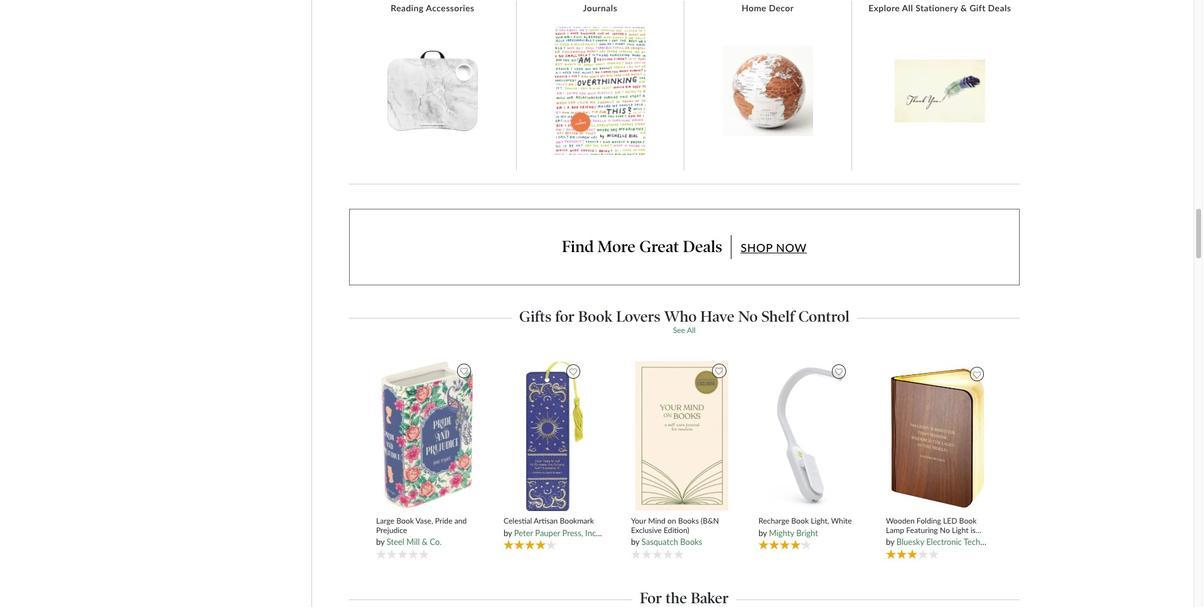 Task type: locate. For each thing, give the bounding box(es) containing it.
pauper
[[535, 529, 560, 539]]

0 vertical spatial no
[[738, 308, 758, 326]]

wooden folding led book lamp featuring no light is brighter quotation link
[[886, 517, 988, 545]]

steel mill & co. link
[[387, 538, 442, 548]]

mighty bright link
[[769, 529, 818, 539]]

celestial artisan bookmark image
[[526, 362, 584, 513]]

your mind on books (b&n exclusive edition) link
[[631, 517, 733, 536]]

peter
[[514, 529, 533, 539]]

& left co.
[[422, 538, 428, 548]]

no left shelf
[[738, 308, 758, 326]]

1 horizontal spatial all
[[902, 2, 913, 13]]

have
[[700, 308, 735, 326]]

decor
[[769, 2, 794, 13]]

exclusive
[[631, 526, 662, 536]]

brighter
[[886, 536, 913, 545]]

journals image
[[555, 27, 646, 155]]

by down lamp
[[886, 538, 895, 548]]

all inside 'link'
[[902, 2, 913, 13]]

mighty
[[769, 529, 794, 539]]

0 horizontal spatial no
[[738, 308, 758, 326]]

1 vertical spatial books
[[680, 538, 702, 548]]

&
[[961, 2, 967, 13], [422, 538, 428, 548]]

deals inside explore all stationery & gift deals 'link'
[[988, 2, 1011, 13]]

lovers
[[616, 308, 661, 326]]

home
[[742, 2, 767, 13]]

0 vertical spatial &
[[961, 2, 967, 13]]

by inside celestial artisan bookmark by peter pauper press, incorporated
[[504, 529, 512, 539]]

no down led
[[940, 526, 950, 536]]

journals
[[583, 2, 617, 13]]

all
[[902, 2, 913, 13], [687, 326, 696, 335]]

book up prejudice
[[396, 517, 414, 526]]

deals right great
[[683, 237, 722, 257]]

journals link
[[577, 2, 624, 14]]

see
[[673, 326, 685, 335]]

co.
[[430, 538, 442, 548]]

your mind on books (b&n exclusive edition) image
[[635, 361, 729, 512]]

recharge book light, white by mighty bright
[[759, 517, 852, 539]]

by down 'exclusive'
[[631, 538, 640, 548]]

book right for
[[578, 308, 613, 326]]

books
[[678, 517, 699, 526], [680, 538, 702, 548]]

1 vertical spatial all
[[687, 326, 696, 335]]

your
[[631, 517, 646, 526]]

no inside wooden folding led book lamp featuring no light is brighter quotation
[[940, 526, 950, 536]]

deals right gift
[[988, 2, 1011, 13]]

(b&n
[[701, 517, 719, 526]]

great
[[639, 237, 679, 257]]

0 horizontal spatial all
[[687, 326, 696, 335]]

& left gift
[[961, 2, 967, 13]]

by
[[504, 529, 512, 539], [759, 529, 767, 539], [376, 538, 385, 548], [631, 538, 640, 548], [886, 538, 895, 548]]

explore
[[869, 2, 900, 13]]

large book vase, pride and prejudice by steel mill & co.
[[376, 517, 467, 548]]

0 horizontal spatial deals
[[683, 237, 722, 257]]

accessories
[[426, 2, 475, 13]]

gifts
[[519, 308, 552, 326]]

mill
[[406, 538, 420, 548]]

by inside your mind on books (b&n exclusive edition) by sasquatch books
[[631, 538, 640, 548]]

by inside recharge book light, white by mighty bright
[[759, 529, 767, 539]]

incorporated
[[585, 529, 632, 539]]

home decor link
[[736, 2, 800, 14]]

explore all stationery & gift deals image
[[895, 60, 985, 123]]

1 vertical spatial no
[[940, 526, 950, 536]]

bluesky electronic technology link
[[897, 538, 1005, 548]]

0 vertical spatial all
[[902, 2, 913, 13]]

book up the is
[[959, 517, 977, 526]]

electronic
[[926, 538, 962, 548]]

shop
[[741, 241, 773, 255]]

0 vertical spatial books
[[678, 517, 699, 526]]

recharge book light, white image
[[770, 362, 849, 513]]

all right the "explore"
[[902, 2, 913, 13]]

all right see
[[687, 326, 696, 335]]

large
[[376, 517, 395, 526]]

more
[[598, 237, 636, 257]]

is
[[971, 526, 976, 536]]

shop now
[[741, 241, 807, 255]]

0 horizontal spatial &
[[422, 538, 428, 548]]

reading accessories
[[391, 2, 475, 13]]

lamp
[[886, 526, 904, 536]]

books down edition)
[[680, 538, 702, 548]]

by down celestial
[[504, 529, 512, 539]]

1 horizontal spatial deals
[[988, 2, 1011, 13]]

book inside wooden folding led book lamp featuring no light is brighter quotation
[[959, 517, 977, 526]]

celestial artisan bookmark by peter pauper press, incorporated
[[504, 517, 632, 539]]

1 horizontal spatial &
[[961, 2, 967, 13]]

large book vase, pride and prejudice image
[[380, 361, 474, 512]]

by left steel
[[376, 538, 385, 548]]

find more great deals
[[562, 237, 722, 257]]

peter pauper press, incorporated link
[[514, 529, 632, 539]]

by down 'recharge'
[[759, 529, 767, 539]]

book up mighty bright link
[[792, 517, 809, 527]]

1 vertical spatial &
[[422, 538, 428, 548]]

book
[[578, 308, 613, 326], [396, 517, 414, 526], [959, 517, 977, 526], [792, 517, 809, 527]]

reading accessories image
[[387, 51, 478, 131]]

reading accessories link
[[385, 2, 481, 14]]

no
[[738, 308, 758, 326], [940, 526, 950, 536]]

0 vertical spatial deals
[[988, 2, 1011, 13]]

books up edition)
[[678, 517, 699, 526]]

1 horizontal spatial no
[[940, 526, 950, 536]]

who
[[664, 308, 697, 326]]

technology
[[964, 538, 1005, 548]]

deals
[[988, 2, 1011, 13], [683, 237, 722, 257]]

featuring
[[906, 526, 938, 536]]

explore all stationery & gift deals
[[869, 2, 1011, 13]]

no inside gifts for book lovers who have no shelf control see all
[[738, 308, 758, 326]]

wooden folding led book lamp featuring no light is brighter quotation image
[[887, 365, 987, 512]]

book inside large book vase, pride and prejudice by steel mill & co.
[[396, 517, 414, 526]]



Task type: describe. For each thing, give the bounding box(es) containing it.
wooden folding led book lamp featuring no light is brighter quotation
[[886, 517, 977, 545]]

recharge
[[759, 517, 790, 527]]

explore all stationery & gift deals link
[[862, 2, 1018, 14]]

see all link
[[673, 326, 696, 335]]

1 vertical spatial deals
[[683, 237, 722, 257]]

bookmark
[[560, 517, 594, 527]]

press,
[[562, 529, 583, 539]]

bluesky
[[897, 538, 924, 548]]

& inside large book vase, pride and prejudice by steel mill & co.
[[422, 538, 428, 548]]

no for shelf
[[738, 308, 758, 326]]

steel
[[387, 538, 404, 548]]

edition)
[[664, 526, 689, 536]]

& inside explore all stationery & gift deals 'link'
[[961, 2, 967, 13]]

quotation
[[915, 536, 950, 545]]

your mind on books (b&n exclusive edition) by sasquatch books
[[631, 517, 719, 548]]

mind
[[648, 517, 666, 526]]

and
[[454, 517, 467, 526]]

control
[[799, 308, 850, 326]]

for
[[555, 308, 575, 326]]

shelf
[[762, 308, 795, 326]]

home decor
[[742, 2, 794, 13]]

celestial
[[504, 517, 532, 527]]

on
[[668, 517, 676, 526]]

folding
[[917, 517, 941, 526]]

by bluesky electronic technology
[[886, 538, 1005, 548]]

wooden
[[886, 517, 915, 526]]

led
[[943, 517, 957, 526]]

gifts for book lovers who have no shelf control see all
[[519, 308, 850, 335]]

home decor image
[[723, 46, 813, 136]]

gift
[[970, 2, 986, 13]]

large book vase, pride and prejudice link
[[376, 517, 478, 536]]

pride
[[435, 517, 453, 526]]

bright
[[796, 529, 818, 539]]

vase,
[[416, 517, 433, 526]]

artisan
[[534, 517, 558, 527]]

celestial artisan bookmark link
[[504, 517, 606, 527]]

prejudice
[[376, 526, 407, 536]]

now
[[776, 241, 807, 255]]

light,
[[811, 517, 829, 527]]

light
[[952, 526, 969, 536]]

book inside recharge book light, white by mighty bright
[[792, 517, 809, 527]]

sasquatch books link
[[642, 538, 702, 548]]

stationery
[[916, 2, 958, 13]]

by inside large book vase, pride and prejudice by steel mill & co.
[[376, 538, 385, 548]]

all inside gifts for book lovers who have no shelf control see all
[[687, 326, 696, 335]]

sasquatch
[[642, 538, 678, 548]]

find
[[562, 237, 594, 257]]

recharge book light, white link
[[759, 517, 861, 527]]

book inside gifts for book lovers who have no shelf control see all
[[578, 308, 613, 326]]

no for light
[[940, 526, 950, 536]]

white
[[831, 517, 852, 527]]

reading
[[391, 2, 424, 13]]



Task type: vqa. For each thing, say whether or not it's contained in the screenshot.
See
yes



